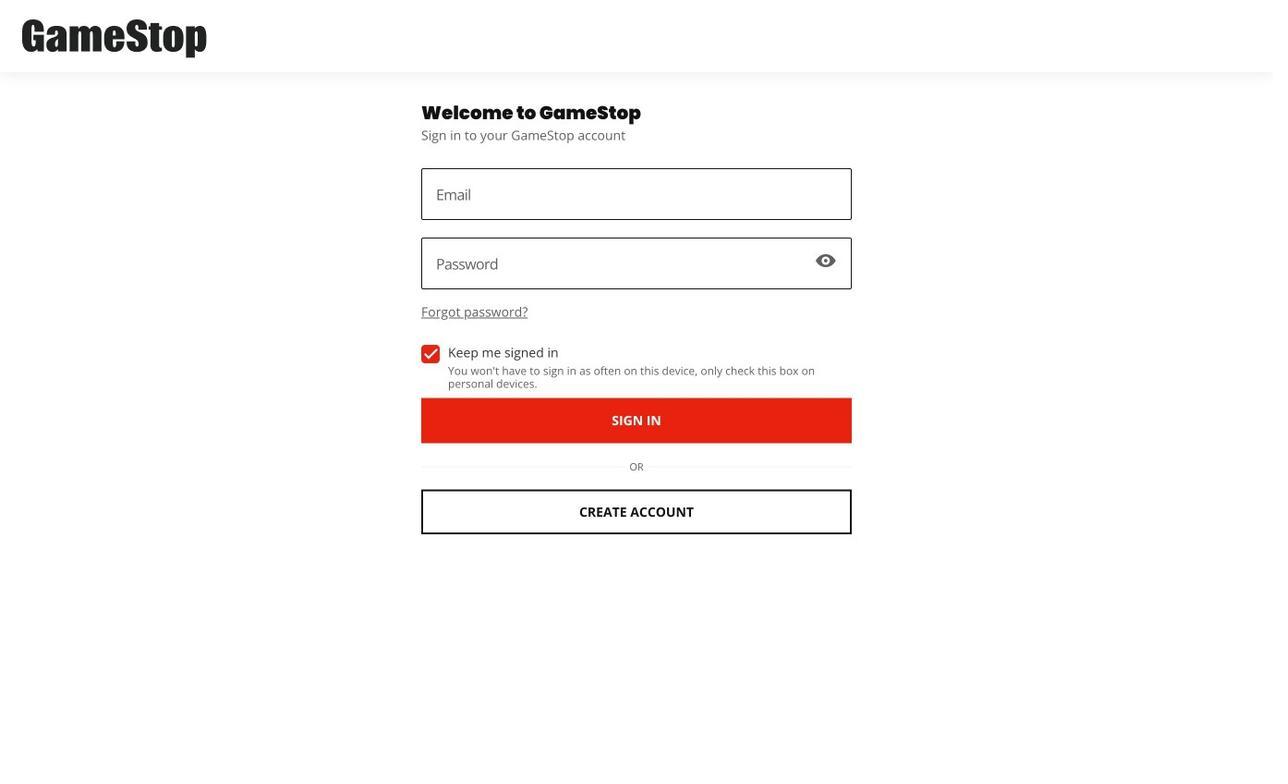 Task type: vqa. For each thing, say whether or not it's contained in the screenshot.
GameStop IMAGE
yes



Task type: describe. For each thing, give the bounding box(es) containing it.
gamestop image
[[22, 17, 207, 61]]



Task type: locate. For each thing, give the bounding box(es) containing it.
None email field
[[422, 168, 852, 220]]

None password field
[[422, 238, 852, 290]]



